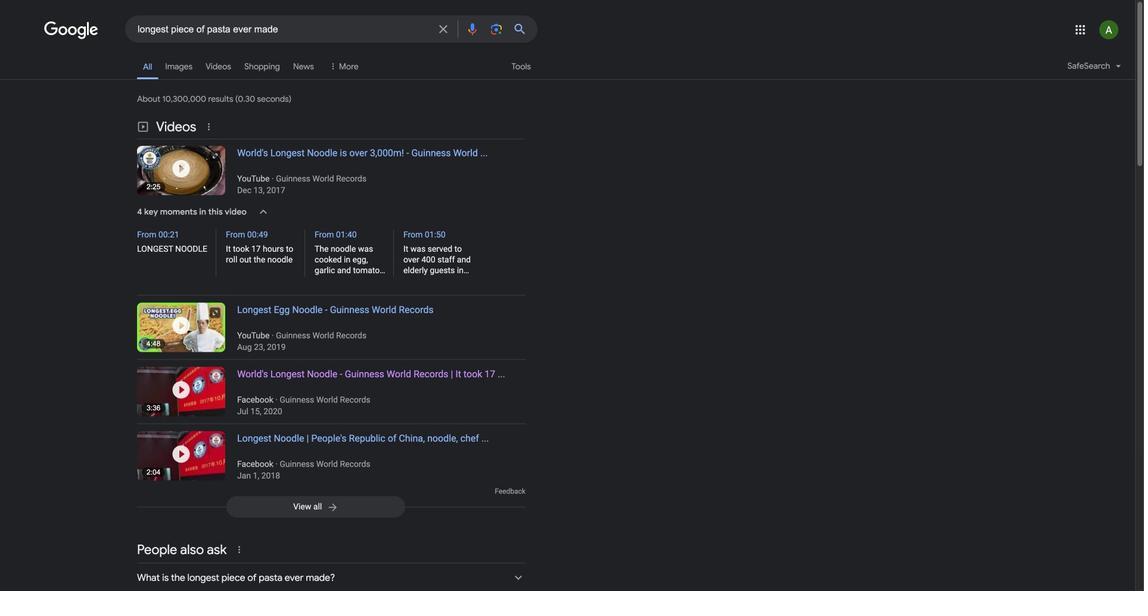 Task type: describe. For each thing, give the bounding box(es) containing it.
search by voice image
[[466, 22, 480, 36]]

search by image image
[[489, 22, 504, 36]]

2 heading from the top
[[225, 303, 526, 353]]

4 heading from the top
[[225, 432, 526, 481]]

google image
[[44, 21, 99, 39]]



Task type: locate. For each thing, give the bounding box(es) containing it.
3 heading from the top
[[225, 367, 526, 417]]

Search text field
[[138, 23, 429, 38]]

None search field
[[0, 15, 538, 43]]

navigation
[[0, 52, 1135, 86]]

1 heading from the top
[[225, 146, 526, 196]]

heading
[[225, 146, 526, 196], [225, 303, 526, 353], [225, 367, 526, 417], [225, 432, 526, 481]]



Task type: vqa. For each thing, say whether or not it's contained in the screenshot.
Local
no



